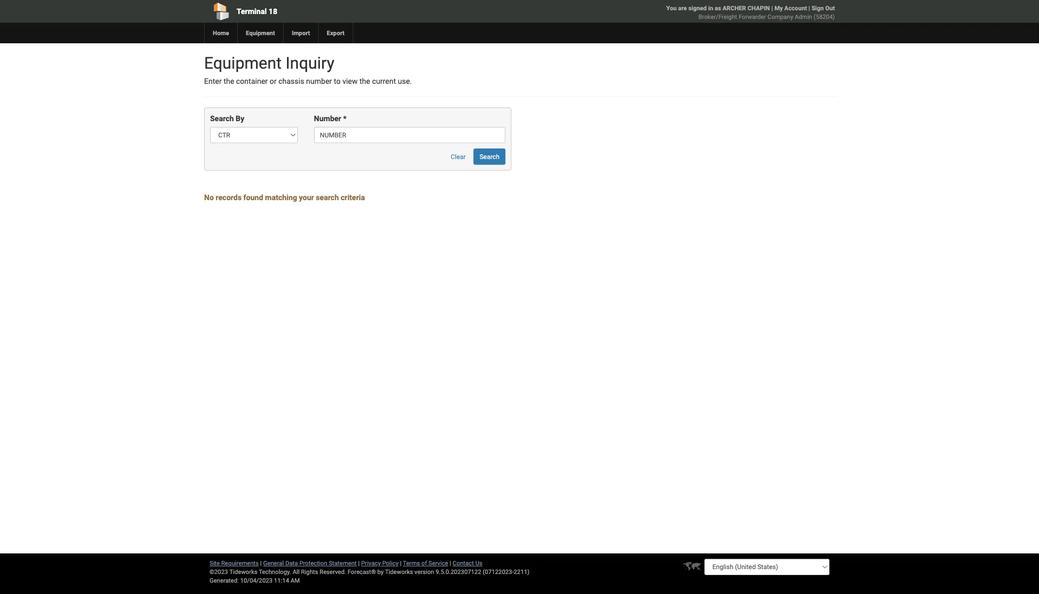 Task type: describe. For each thing, give the bounding box(es) containing it.
1 the from the left
[[224, 77, 234, 86]]

| up 'tideworks' in the left bottom of the page
[[400, 560, 402, 568]]

general
[[263, 560, 284, 568]]

| left my
[[772, 5, 773, 12]]

use.
[[398, 77, 412, 86]]

terminal
[[237, 7, 267, 16]]

statement
[[329, 560, 357, 568]]

of
[[422, 560, 427, 568]]

no records found matching your search criteria
[[204, 193, 365, 202]]

site
[[210, 560, 220, 568]]

enter
[[204, 77, 222, 86]]

9.5.0.202307122
[[436, 569, 482, 576]]

all
[[293, 569, 300, 576]]

us
[[476, 560, 483, 568]]

current
[[372, 77, 396, 86]]

18
[[269, 7, 277, 16]]

export
[[327, 30, 345, 37]]

export link
[[318, 23, 353, 43]]

account
[[785, 5, 808, 12]]

privacy policy link
[[361, 560, 399, 568]]

found
[[244, 193, 263, 202]]

(07122023-
[[483, 569, 514, 576]]

broker/freight
[[699, 13, 738, 20]]

terms
[[403, 560, 420, 568]]

import
[[292, 30, 310, 37]]

(58204)
[[814, 13, 835, 20]]

equipment inquiry enter the container or chassis number to view the current use.
[[204, 53, 412, 86]]

11:14
[[274, 578, 289, 585]]

am
[[291, 578, 300, 585]]

equipment link
[[237, 23, 283, 43]]

my account link
[[775, 5, 808, 12]]

number *
[[314, 114, 347, 123]]

| left general
[[260, 560, 262, 568]]

inquiry
[[286, 53, 335, 73]]

rights
[[301, 569, 318, 576]]

general data protection statement link
[[263, 560, 357, 568]]

Number * text field
[[314, 127, 506, 143]]

chassis
[[279, 77, 304, 86]]

number
[[314, 114, 341, 123]]

sign
[[812, 5, 824, 12]]

in
[[709, 5, 714, 12]]

terminal 18 link
[[204, 0, 458, 23]]

signed
[[689, 5, 707, 12]]

home
[[213, 30, 229, 37]]

| up forecast®
[[358, 560, 360, 568]]

company
[[768, 13, 794, 20]]

matching
[[265, 193, 297, 202]]

my
[[775, 5, 783, 12]]

requirements
[[221, 560, 259, 568]]

©2023 tideworks
[[210, 569, 258, 576]]



Task type: locate. For each thing, give the bounding box(es) containing it.
criteria
[[341, 193, 365, 202]]

1 horizontal spatial search
[[480, 153, 500, 161]]

terminal 18
[[237, 7, 277, 16]]

equipment for equipment inquiry enter the container or chassis number to view the current use.
[[204, 53, 282, 73]]

|
[[772, 5, 773, 12], [809, 5, 811, 12], [260, 560, 262, 568], [358, 560, 360, 568], [400, 560, 402, 568], [450, 560, 451, 568]]

admin
[[795, 13, 813, 20]]

by
[[236, 114, 244, 123]]

0 horizontal spatial the
[[224, 77, 234, 86]]

technology.
[[259, 569, 291, 576]]

protection
[[300, 560, 327, 568]]

contact us link
[[453, 560, 483, 568]]

clear button
[[445, 149, 472, 165]]

forecast®
[[348, 569, 376, 576]]

as
[[715, 5, 722, 12]]

0 vertical spatial equipment
[[246, 30, 275, 37]]

home link
[[204, 23, 237, 43]]

no
[[204, 193, 214, 202]]

container
[[236, 77, 268, 86]]

site requirements | general data protection statement | privacy policy | terms of service | contact us ©2023 tideworks technology. all rights reserved. forecast® by tideworks version 9.5.0.202307122 (07122023-2211) generated: 10/04/2023 11:14 am
[[210, 560, 530, 585]]

tideworks
[[385, 569, 413, 576]]

1 horizontal spatial the
[[360, 77, 370, 86]]

search right clear button
[[480, 153, 500, 161]]

you
[[667, 5, 677, 12]]

are
[[679, 5, 687, 12]]

2211)
[[514, 569, 530, 576]]

privacy
[[361, 560, 381, 568]]

search left by
[[210, 114, 234, 123]]

0 horizontal spatial search
[[210, 114, 234, 123]]

view
[[343, 77, 358, 86]]

equipment inside "equipment inquiry enter the container or chassis number to view the current use."
[[204, 53, 282, 73]]

policy
[[383, 560, 399, 568]]

records
[[216, 193, 242, 202]]

the right view
[[360, 77, 370, 86]]

search for search
[[480, 153, 500, 161]]

clear
[[451, 153, 466, 161]]

chapin
[[748, 5, 770, 12]]

contact
[[453, 560, 474, 568]]

out
[[826, 5, 835, 12]]

or
[[270, 77, 277, 86]]

| up 9.5.0.202307122
[[450, 560, 451, 568]]

| left sign
[[809, 5, 811, 12]]

to
[[334, 77, 341, 86]]

terms of service link
[[403, 560, 448, 568]]

search
[[316, 193, 339, 202]]

number
[[306, 77, 332, 86]]

import link
[[283, 23, 318, 43]]

search by
[[210, 114, 244, 123]]

version
[[415, 569, 434, 576]]

10/04/2023
[[240, 578, 273, 585]]

site requirements link
[[210, 560, 259, 568]]

the right enter
[[224, 77, 234, 86]]

equipment for equipment
[[246, 30, 275, 37]]

search button
[[474, 149, 506, 165]]

equipment inside equipment link
[[246, 30, 275, 37]]

*
[[343, 114, 347, 123]]

2 the from the left
[[360, 77, 370, 86]]

forwarder
[[739, 13, 767, 20]]

equipment up container
[[204, 53, 282, 73]]

the
[[224, 77, 234, 86], [360, 77, 370, 86]]

equipment
[[246, 30, 275, 37], [204, 53, 282, 73]]

search inside button
[[480, 153, 500, 161]]

sign out link
[[812, 5, 835, 12]]

your
[[299, 193, 314, 202]]

by
[[378, 569, 384, 576]]

generated:
[[210, 578, 239, 585]]

archer
[[723, 5, 747, 12]]

you are signed in as archer chapin | my account | sign out broker/freight forwarder company admin (58204)
[[667, 5, 835, 20]]

equipment down terminal 18
[[246, 30, 275, 37]]

1 vertical spatial search
[[480, 153, 500, 161]]

service
[[429, 560, 448, 568]]

1 vertical spatial equipment
[[204, 53, 282, 73]]

search for search by
[[210, 114, 234, 123]]

search
[[210, 114, 234, 123], [480, 153, 500, 161]]

reserved.
[[320, 569, 346, 576]]

data
[[285, 560, 298, 568]]

0 vertical spatial search
[[210, 114, 234, 123]]



Task type: vqa. For each thing, say whether or not it's contained in the screenshot.
Search By
yes



